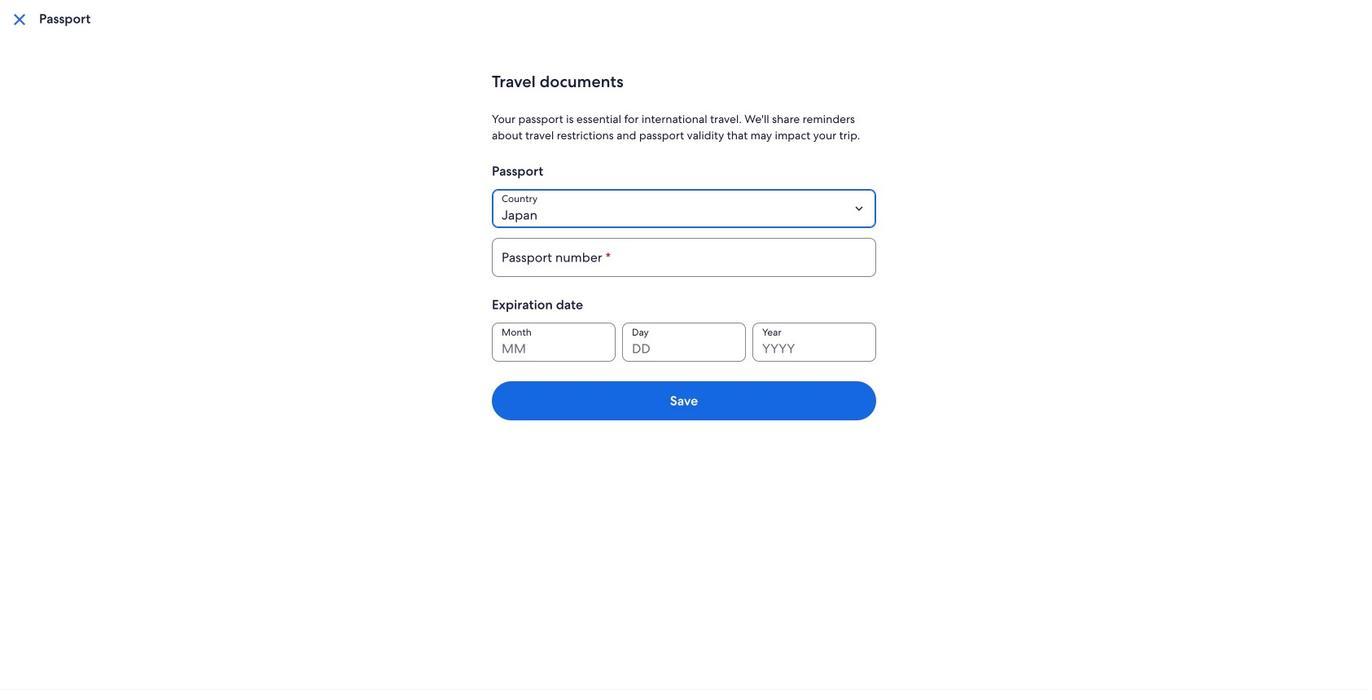 Task type: locate. For each thing, give the bounding box(es) containing it.
back to previous page image
[[10, 10, 29, 29]]

None text field
[[492, 238, 877, 277]]

main content
[[0, 0, 1369, 453]]



Task type: describe. For each thing, give the bounding box(es) containing it.
YYYY number field
[[753, 323, 877, 362]]

DD number field
[[622, 323, 746, 362]]

MM number field
[[492, 323, 616, 362]]



Task type: vqa. For each thing, say whether or not it's contained in the screenshot.
directional IMAGE on the top left of page
no



